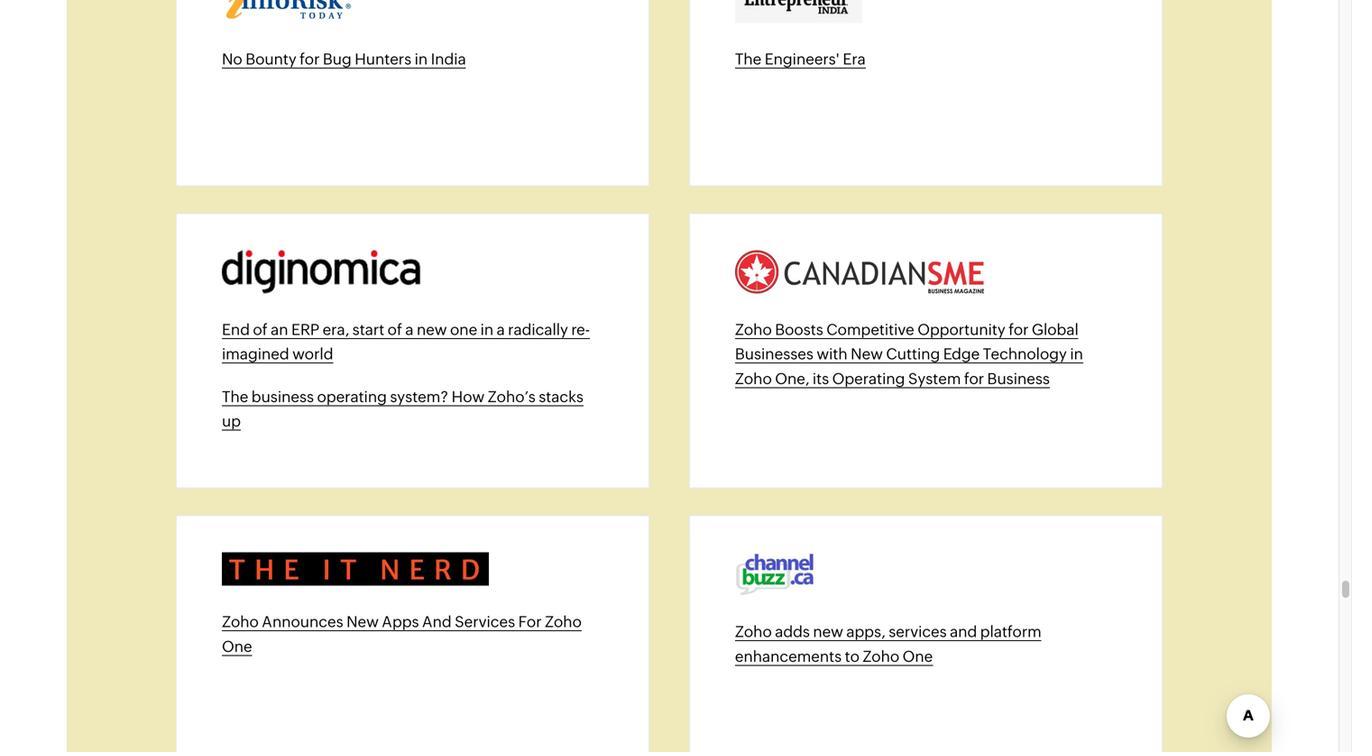 Task type: describe. For each thing, give the bounding box(es) containing it.
an
[[271, 321, 288, 338]]

re-
[[571, 321, 590, 338]]

start
[[353, 321, 385, 338]]

competitive
[[827, 321, 915, 338]]

cutting
[[886, 345, 940, 363]]

1 vertical spatial for
[[1009, 321, 1029, 338]]

no bounty for bug hunters in india
[[222, 50, 466, 68]]

stacks
[[539, 388, 584, 405]]

new inside 'zoho adds new apps, services and platform enhancements to zoho one'
[[813, 623, 844, 641]]

0 vertical spatial in
[[415, 50, 428, 68]]

operating
[[317, 388, 387, 405]]

technology
[[983, 345, 1067, 363]]

1 of from the left
[[253, 321, 268, 338]]

in inside zoho boosts competitive opportunity for global businesses with new cutting edge technology in zoho one, its operating system for business
[[1070, 345, 1084, 363]]

zoho announces new apps and services for zoho one
[[222, 613, 582, 655]]

apps,
[[847, 623, 886, 641]]

end
[[222, 321, 250, 338]]

zoho right for at the bottom
[[545, 613, 582, 631]]

zoho_general_pages image up the engineers' era at the top of page
[[735, 0, 863, 23]]

0 vertical spatial for
[[300, 50, 320, 68]]

era,
[[323, 321, 349, 338]]

zoho left adds
[[735, 623, 772, 641]]

world
[[292, 345, 333, 363]]

enhancements
[[735, 648, 842, 665]]

2 vertical spatial for
[[964, 370, 985, 387]]

hunters
[[355, 50, 412, 68]]

zoho_general_pages image for bug
[[222, 0, 358, 23]]

one,
[[775, 370, 810, 387]]

system
[[909, 370, 961, 387]]

engineers'
[[765, 50, 840, 68]]

zoho down apps,
[[863, 648, 900, 665]]

1 a from the left
[[405, 321, 414, 338]]

2 of from the left
[[388, 321, 402, 338]]

its
[[813, 370, 829, 387]]

era
[[843, 50, 866, 68]]

with
[[817, 345, 848, 363]]

and
[[950, 623, 977, 641]]

zoho_general_pages image up era,
[[222, 250, 420, 294]]



Task type: vqa. For each thing, say whether or not it's contained in the screenshot.
Use to the bottom
no



Task type: locate. For each thing, give the bounding box(es) containing it.
platform
[[981, 623, 1042, 641]]

end of an erp era, start of a new one in a radically re- imagined world
[[222, 321, 590, 363]]

0 horizontal spatial a
[[405, 321, 414, 338]]

new inside zoho boosts competitive opportunity for global businesses with new cutting edge technology in zoho one, its operating system for business
[[851, 345, 883, 363]]

a right start
[[405, 321, 414, 338]]

radically
[[508, 321, 568, 338]]

boosts
[[775, 321, 824, 338]]

services
[[889, 623, 947, 641]]

business
[[988, 370, 1050, 387]]

2 horizontal spatial in
[[1070, 345, 1084, 363]]

1 vertical spatial new
[[813, 623, 844, 641]]

bounty
[[246, 50, 297, 68]]

1 vertical spatial in
[[481, 321, 494, 338]]

the for the engineers' era
[[735, 50, 762, 68]]

services
[[455, 613, 515, 631]]

new left apps
[[347, 613, 379, 631]]

system?
[[390, 388, 449, 405]]

end of an erp era, start of a new one in a radically re- imagined world link
[[222, 321, 590, 364]]

zoho boosts competitive opportunity for global businesses with new cutting edge technology in zoho one, its operating system for business
[[735, 321, 1084, 387]]

in left "india"
[[415, 50, 428, 68]]

india
[[431, 50, 466, 68]]

the
[[735, 50, 762, 68], [222, 388, 248, 405]]

zoho_general_pages image for apps,
[[735, 553, 816, 596]]

a right one
[[497, 321, 505, 338]]

0 vertical spatial the
[[735, 50, 762, 68]]

1 horizontal spatial new
[[813, 623, 844, 641]]

1 horizontal spatial one
[[903, 648, 933, 665]]

in
[[415, 50, 428, 68], [481, 321, 494, 338], [1070, 345, 1084, 363]]

the for the business operating system? how zoho's stacks up
[[222, 388, 248, 405]]

zoho_general_pages image up 'bounty'
[[222, 0, 358, 23]]

no
[[222, 50, 242, 68]]

zoho_general_pages image
[[222, 0, 358, 23], [735, 0, 863, 23], [222, 250, 420, 294], [735, 250, 985, 294], [222, 553, 489, 586], [735, 553, 816, 596]]

apps
[[382, 613, 419, 631]]

zoho_general_pages image for apps
[[222, 553, 489, 586]]

zoho announces new apps and services for zoho one link
[[222, 613, 582, 656]]

one
[[450, 321, 477, 338]]

zoho's
[[488, 388, 536, 405]]

zoho down businesses
[[735, 370, 772, 387]]

0 horizontal spatial one
[[222, 638, 252, 655]]

1 horizontal spatial of
[[388, 321, 402, 338]]

1 horizontal spatial for
[[964, 370, 985, 387]]

one inside zoho announces new apps and services for zoho one
[[222, 638, 252, 655]]

new up operating
[[851, 345, 883, 363]]

0 horizontal spatial in
[[415, 50, 428, 68]]

zoho_general_pages image up competitive
[[735, 250, 985, 294]]

new
[[851, 345, 883, 363], [347, 613, 379, 631]]

for up technology
[[1009, 321, 1029, 338]]

in right one
[[481, 321, 494, 338]]

the left engineers'
[[735, 50, 762, 68]]

one inside 'zoho adds new apps, services and platform enhancements to zoho one'
[[903, 648, 933, 665]]

zoho_general_pages image up adds
[[735, 553, 816, 596]]

zoho_general_pages image for opportunity
[[735, 250, 985, 294]]

1 horizontal spatial in
[[481, 321, 494, 338]]

zoho_general_pages image up apps
[[222, 553, 489, 586]]

new inside zoho announces new apps and services for zoho one
[[347, 613, 379, 631]]

1 vertical spatial new
[[347, 613, 379, 631]]

adds
[[775, 623, 810, 641]]

business
[[252, 388, 314, 405]]

0 horizontal spatial new
[[417, 321, 447, 338]]

0 horizontal spatial for
[[300, 50, 320, 68]]

the inside 'the business operating system? how zoho's stacks up'
[[222, 388, 248, 405]]

new right adds
[[813, 623, 844, 641]]

zoho adds new apps, services and platform enhancements to zoho one link
[[735, 623, 1042, 666]]

zoho
[[735, 321, 772, 338], [735, 370, 772, 387], [222, 613, 259, 631], [545, 613, 582, 631], [735, 623, 772, 641], [863, 648, 900, 665]]

0 vertical spatial new
[[417, 321, 447, 338]]

new inside end of an erp era, start of a new one in a radically re- imagined world
[[417, 321, 447, 338]]

a
[[405, 321, 414, 338], [497, 321, 505, 338]]

global
[[1032, 321, 1079, 338]]

opportunity
[[918, 321, 1006, 338]]

new
[[417, 321, 447, 338], [813, 623, 844, 641]]

zoho left the announces
[[222, 613, 259, 631]]

of left an at top
[[253, 321, 268, 338]]

2 a from the left
[[497, 321, 505, 338]]

the business operating system? how zoho's stacks up
[[222, 388, 584, 430]]

2 horizontal spatial for
[[1009, 321, 1029, 338]]

of right start
[[388, 321, 402, 338]]

the business operating system? how zoho's stacks up link
[[222, 388, 584, 431]]

announces
[[262, 613, 343, 631]]

for left bug
[[300, 50, 320, 68]]

in down global
[[1070, 345, 1084, 363]]

new left one
[[417, 321, 447, 338]]

0 horizontal spatial of
[[253, 321, 268, 338]]

1 horizontal spatial new
[[851, 345, 883, 363]]

the engineers' era link
[[735, 50, 866, 68]]

imagined
[[222, 345, 289, 363]]

no bounty for bug hunters in india link
[[222, 50, 466, 68]]

operating
[[832, 370, 905, 387]]

1 vertical spatial the
[[222, 388, 248, 405]]

bug
[[323, 50, 352, 68]]

up
[[222, 412, 241, 430]]

the up up
[[222, 388, 248, 405]]

how
[[452, 388, 485, 405]]

zoho boosts competitive opportunity for global businesses with new cutting edge technology in zoho one, its operating system for business link
[[735, 321, 1084, 388]]

for down edge
[[964, 370, 985, 387]]

for
[[518, 613, 542, 631]]

the engineers' era
[[735, 50, 866, 68]]

in inside end of an erp era, start of a new one in a radically re- imagined world
[[481, 321, 494, 338]]

zoho adds new apps, services and platform enhancements to zoho one
[[735, 623, 1042, 665]]

erp
[[291, 321, 320, 338]]

and
[[422, 613, 452, 631]]

edge
[[944, 345, 980, 363]]

businesses
[[735, 345, 814, 363]]

2 vertical spatial in
[[1070, 345, 1084, 363]]

0 horizontal spatial new
[[347, 613, 379, 631]]

0 horizontal spatial the
[[222, 388, 248, 405]]

of
[[253, 321, 268, 338], [388, 321, 402, 338]]

one
[[222, 638, 252, 655], [903, 648, 933, 665]]

for
[[300, 50, 320, 68], [1009, 321, 1029, 338], [964, 370, 985, 387]]

1 horizontal spatial the
[[735, 50, 762, 68]]

0 vertical spatial new
[[851, 345, 883, 363]]

to
[[845, 648, 860, 665]]

1 horizontal spatial a
[[497, 321, 505, 338]]

zoho up businesses
[[735, 321, 772, 338]]



